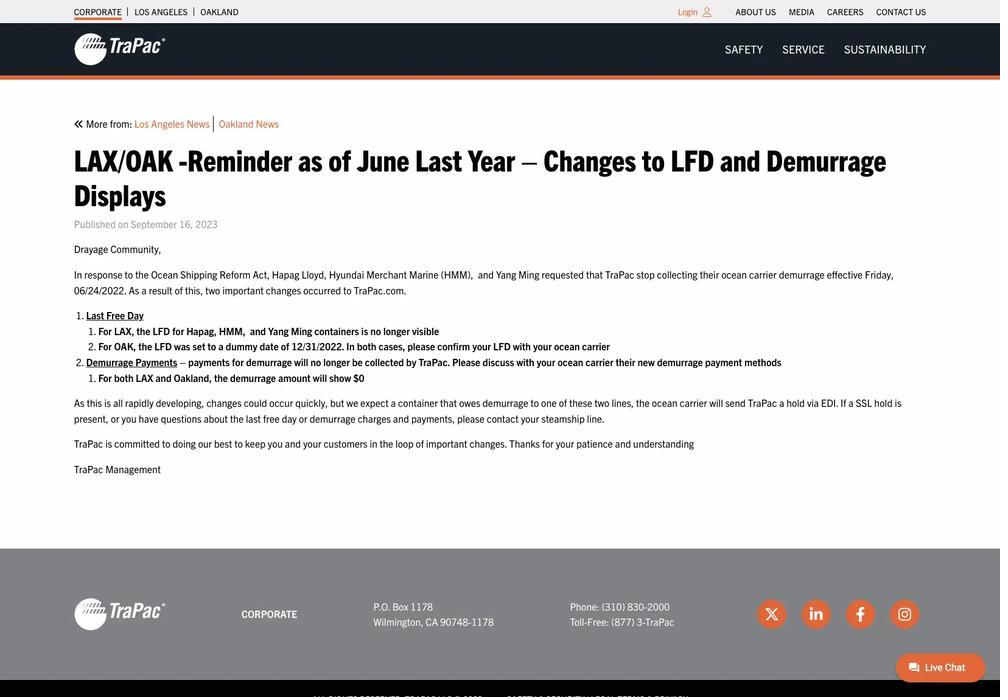 Task type: locate. For each thing, give the bounding box(es) containing it.
collected
[[365, 356, 404, 368]]

important inside in response to the ocean shipping reform act, hapag lloyd, hyundai merchant marine (hmm),  and yang ming requested that trapac stop collecting their ocean carrier demurrage effective friday, 06/24/2022. as a result of this, two important changes occurred to trapac.com.
[[222, 284, 264, 296]]

(877)
[[612, 616, 635, 628]]

confirm
[[438, 341, 470, 353]]

1 vertical spatial their
[[616, 356, 636, 368]]

doing
[[173, 438, 196, 450]]

both left the lax
[[114, 372, 134, 384]]

0 horizontal spatial in
[[74, 269, 82, 281]]

displays
[[74, 175, 166, 213]]

corporate inside footer
[[242, 608, 297, 621]]

a left via
[[780, 397, 785, 409]]

corporate image
[[74, 32, 165, 66], [74, 598, 165, 632]]

0 vertical spatial for
[[98, 325, 112, 337]]

0 vertical spatial last
[[415, 140, 462, 178]]

the left last
[[230, 413, 244, 425]]

oakland news
[[219, 118, 279, 130]]

los right corporate 'link'
[[134, 6, 150, 17]]

1 horizontal spatial you
[[268, 438, 283, 450]]

0 horizontal spatial news
[[187, 118, 210, 130]]

carrier inside as this is all rapidly developing, changes could occur quickly, but we expect a container that owes demurrage to one of these two lines, the ocean carrier will send trapac a hold via edi. if a ssl hold is present, or you have questions about the last free day or demurrage charges and payments, please contact your steamship line.
[[680, 397, 707, 409]]

0 vertical spatial menu bar
[[729, 3, 933, 20]]

you down rapidly
[[122, 413, 137, 425]]

1 vertical spatial for
[[98, 341, 112, 353]]

in
[[370, 438, 378, 450]]

-
[[179, 140, 188, 178]]

last left year
[[415, 140, 462, 178]]

effective
[[827, 269, 863, 281]]

0 vertical spatial two
[[205, 284, 220, 296]]

is right ssl
[[895, 397, 902, 409]]

1 vertical spatial demurrage
[[86, 356, 133, 368]]

1 horizontal spatial corporate
[[242, 608, 297, 621]]

0 horizontal spatial changes
[[207, 397, 242, 409]]

friday,
[[865, 269, 894, 281]]

– down was
[[180, 356, 186, 368]]

a left the result
[[142, 284, 147, 296]]

1 vertical spatial as
[[74, 397, 84, 409]]

you right keep at bottom left
[[268, 438, 283, 450]]

0 horizontal spatial longer
[[323, 356, 350, 368]]

understanding
[[633, 438, 694, 450]]

quickly,
[[295, 397, 328, 409]]

longer
[[383, 325, 410, 337], [323, 356, 350, 368]]

2 horizontal spatial will
[[710, 397, 723, 409]]

demurrage down but on the left of page
[[310, 413, 356, 425]]

1178 right ca
[[472, 616, 494, 628]]

payment
[[705, 356, 742, 368]]

0 horizontal spatial corporate
[[74, 6, 122, 17]]

changes down the hapag
[[266, 284, 301, 296]]

important down payments,
[[426, 438, 468, 450]]

1 horizontal spatial changes
[[266, 284, 301, 296]]

2 vertical spatial will
[[710, 397, 723, 409]]

0 vertical spatial –
[[521, 140, 538, 178]]

yang
[[496, 269, 516, 281], [268, 325, 289, 337]]

0 horizontal spatial important
[[222, 284, 264, 296]]

for down free
[[98, 325, 112, 337]]

1 vertical spatial angeles
[[151, 118, 185, 130]]

login link
[[678, 6, 698, 17]]

trapac right send
[[748, 397, 777, 409]]

phone:
[[570, 601, 600, 613]]

solid image
[[74, 119, 84, 129]]

0 vertical spatial as
[[129, 284, 139, 296]]

last left free
[[86, 309, 104, 322]]

1 horizontal spatial for
[[232, 356, 244, 368]]

or
[[111, 413, 119, 425], [299, 413, 308, 425]]

2 angeles from the top
[[151, 118, 185, 130]]

trapac.
[[419, 356, 450, 368]]

hold
[[787, 397, 805, 409], [875, 397, 893, 409]]

yang up date
[[268, 325, 289, 337]]

0 vertical spatial demurrage
[[767, 140, 887, 178]]

corporate link
[[74, 3, 122, 20]]

news up reminder
[[256, 118, 279, 130]]

0 vertical spatial please
[[408, 341, 435, 353]]

last
[[415, 140, 462, 178], [86, 309, 104, 322]]

1 horizontal spatial yang
[[496, 269, 516, 281]]

contact
[[487, 413, 519, 425]]

oakland inside lax/oak -reminder as of june last year –  changes to lfd and demurrage displays article
[[219, 118, 254, 130]]

oakland for oakland news
[[219, 118, 254, 130]]

us for contact us
[[915, 6, 926, 17]]

news
[[187, 118, 210, 130], [256, 118, 279, 130]]

a up payments
[[219, 341, 224, 353]]

0 horizontal spatial last
[[86, 309, 104, 322]]

1 vertical spatial no
[[311, 356, 321, 368]]

trapac down 2000
[[645, 616, 675, 628]]

the right in
[[380, 438, 393, 450]]

0 vertical spatial you
[[122, 413, 137, 425]]

1 corporate image from the top
[[74, 32, 165, 66]]

oakland up reminder
[[219, 118, 254, 130]]

los inside los angeles link
[[134, 6, 150, 17]]

menu bar down careers
[[716, 37, 936, 62]]

1 vertical spatial yang
[[268, 325, 289, 337]]

as
[[129, 284, 139, 296], [74, 397, 84, 409]]

– right year
[[521, 140, 538, 178]]

0 horizontal spatial for
[[172, 325, 184, 337]]

0 horizontal spatial no
[[311, 356, 321, 368]]

1 horizontal spatial that
[[586, 269, 603, 281]]

in left response
[[74, 269, 82, 281]]

best
[[214, 438, 232, 450]]

us inside 'contact us' link
[[915, 6, 926, 17]]

their
[[700, 269, 719, 281], [616, 356, 636, 368]]

ca
[[426, 616, 438, 628]]

–
[[521, 140, 538, 178], [180, 356, 186, 368]]

with up 'discuss'
[[513, 341, 531, 353]]

ocean inside in response to the ocean shipping reform act, hapag lloyd, hyundai merchant marine (hmm),  and yang ming requested that trapac stop collecting their ocean carrier demurrage effective friday, 06/24/2022. as a result of this, two important changes occurred to trapac.com.
[[722, 269, 747, 281]]

is right 'containers'
[[361, 325, 368, 337]]

last free day for lax, the lfd for hapag, hmm,  and yang ming containers is no longer visible for oak, the lfd was set to a dummy date of 12/31/2022. in both cases, please confirm your lfd with your ocean carrier demurrage payments – payments for demurrage will no longer be collected by trapac. please discuss with your ocean carrier their new demurrage payment methods for both lax and oakland, the demurrage amount will show $0
[[86, 309, 782, 384]]

menu bar up service
[[729, 3, 933, 20]]

0 horizontal spatial their
[[616, 356, 636, 368]]

yang left requested
[[496, 269, 516, 281]]

ming left requested
[[519, 269, 540, 281]]

of right one
[[559, 397, 567, 409]]

or down 'all'
[[111, 413, 119, 425]]

payments
[[135, 356, 177, 368]]

1 vertical spatial oakland
[[219, 118, 254, 130]]

oak,
[[114, 341, 136, 353]]

last inside lax/oak -reminder as of june last year –  changes to lfd and demurrage displays published on september 16, 2023
[[415, 140, 462, 178]]

for
[[172, 325, 184, 337], [232, 356, 244, 368], [542, 438, 554, 450]]

0 vertical spatial no
[[371, 325, 381, 337]]

of right "as"
[[329, 140, 351, 178]]

for down steamship
[[542, 438, 554, 450]]

1 vertical spatial los
[[134, 118, 149, 130]]

sustainability link
[[835, 37, 936, 62]]

los right from:
[[134, 118, 149, 130]]

1178
[[411, 601, 433, 613], [472, 616, 494, 628]]

1 or from the left
[[111, 413, 119, 425]]

the right lines,
[[636, 397, 650, 409]]

trapac inside in response to the ocean shipping reform act, hapag lloyd, hyundai merchant marine (hmm),  and yang ming requested that trapac stop collecting their ocean carrier demurrage effective friday, 06/24/2022. as a result of this, two important changes occurred to trapac.com.
[[605, 269, 635, 281]]

their inside last free day for lax, the lfd for hapag, hmm,  and yang ming containers is no longer visible for oak, the lfd was set to a dummy date of 12/31/2022. in both cases, please confirm your lfd with your ocean carrier demurrage payments – payments for demurrage will no longer be collected by trapac. please discuss with your ocean carrier their new demurrage payment methods for both lax and oakland, the demurrage amount will show $0
[[616, 356, 636, 368]]

rapidly
[[125, 397, 154, 409]]

of right date
[[281, 341, 289, 353]]

the down day
[[137, 325, 150, 337]]

1 vertical spatial important
[[426, 438, 468, 450]]

is inside last free day for lax, the lfd for hapag, hmm,  and yang ming containers is no longer visible for oak, the lfd was set to a dummy date of 12/31/2022. in both cases, please confirm your lfd with your ocean carrier demurrage payments – payments for demurrage will no longer be collected by trapac. please discuss with your ocean carrier their new demurrage payment methods for both lax and oakland, the demurrage amount will show $0
[[361, 325, 368, 337]]

news up -
[[187, 118, 210, 130]]

day
[[127, 309, 144, 322]]

as left this
[[74, 397, 84, 409]]

lax/oak -reminder as of june last year –  changes to lfd and demurrage displays article
[[74, 116, 926, 503]]

your
[[472, 341, 491, 353], [533, 341, 552, 353], [537, 356, 556, 368], [521, 413, 539, 425], [303, 438, 322, 450], [556, 438, 574, 450]]

two right this,
[[205, 284, 220, 296]]

us right about
[[765, 6, 776, 17]]

0 vertical spatial changes
[[266, 284, 301, 296]]

1 horizontal spatial both
[[357, 341, 377, 353]]

a inside last free day for lax, the lfd for hapag, hmm,  and yang ming containers is no longer visible for oak, the lfd was set to a dummy date of 12/31/2022. in both cases, please confirm your lfd with your ocean carrier demurrage payments – payments for demurrage will no longer be collected by trapac. please discuss with your ocean carrier their new demurrage payment methods for both lax and oakland, the demurrage amount will show $0
[[219, 341, 224, 353]]

los inside lax/oak -reminder as of june last year –  changes to lfd and demurrage displays article
[[134, 118, 149, 130]]

0 vertical spatial ming
[[519, 269, 540, 281]]

free
[[106, 309, 125, 322]]

2 horizontal spatial for
[[542, 438, 554, 450]]

act,
[[253, 269, 270, 281]]

menu bar containing about us
[[729, 3, 933, 20]]

1178 up ca
[[411, 601, 433, 613]]

is
[[361, 325, 368, 337], [104, 397, 111, 409], [895, 397, 902, 409], [105, 438, 112, 450]]

1 vertical spatial that
[[440, 397, 457, 409]]

0 vertical spatial that
[[586, 269, 603, 281]]

that right requested
[[586, 269, 603, 281]]

their left new
[[616, 356, 636, 368]]

longer up show
[[323, 356, 350, 368]]

both
[[357, 341, 377, 353], [114, 372, 134, 384]]

marine
[[409, 269, 439, 281]]

1 horizontal spatial hold
[[875, 397, 893, 409]]

to
[[642, 140, 665, 178], [125, 269, 133, 281], [343, 284, 352, 296], [208, 341, 216, 353], [531, 397, 539, 409], [162, 438, 170, 450], [235, 438, 243, 450]]

1 angeles from the top
[[152, 6, 188, 17]]

0 horizontal spatial that
[[440, 397, 457, 409]]

committed
[[114, 438, 160, 450]]

as
[[298, 140, 323, 178]]

will left show
[[313, 372, 327, 384]]

1 los from the top
[[134, 6, 150, 17]]

trapac.com.
[[354, 284, 407, 296]]

0 vertical spatial oakland
[[201, 6, 239, 17]]

1 horizontal spatial their
[[700, 269, 719, 281]]

2 us from the left
[[915, 6, 926, 17]]

1 vertical spatial corporate image
[[74, 598, 165, 632]]

0 horizontal spatial hold
[[787, 397, 805, 409]]

longer up cases,
[[383, 325, 410, 337]]

menu bar
[[729, 3, 933, 20], [716, 37, 936, 62]]

will left send
[[710, 397, 723, 409]]

angeles
[[152, 6, 188, 17], [151, 118, 185, 130]]

– inside last free day for lax, the lfd for hapag, hmm,  and yang ming containers is no longer visible for oak, the lfd was set to a dummy date of 12/31/2022. in both cases, please confirm your lfd with your ocean carrier demurrage payments – payments for demurrage will no longer be collected by trapac. please discuss with your ocean carrier their new demurrage payment methods for both lax and oakland, the demurrage amount will show $0
[[180, 356, 186, 368]]

1 vertical spatial menu bar
[[716, 37, 936, 62]]

please down 'visible'
[[408, 341, 435, 353]]

that left owes
[[440, 397, 457, 409]]

the inside in response to the ocean shipping reform act, hapag lloyd, hyundai merchant marine (hmm),  and yang ming requested that trapac stop collecting their ocean carrier demurrage effective friday, 06/24/2022. as a result of this, two important changes occurred to trapac.com.
[[135, 269, 149, 281]]

for up was
[[172, 325, 184, 337]]

0 vertical spatial angeles
[[152, 6, 188, 17]]

1 horizontal spatial two
[[595, 397, 610, 409]]

lax/oak -reminder as of june last year –  changes to lfd and demurrage displays published on september 16, 2023
[[74, 140, 887, 230]]

carrier inside in response to the ocean shipping reform act, hapag lloyd, hyundai merchant marine (hmm),  and yang ming requested that trapac stop collecting their ocean carrier demurrage effective friday, 06/24/2022. as a result of this, two important changes occurred to trapac.com.
[[749, 269, 777, 281]]

trapac left stop
[[605, 269, 635, 281]]

1 horizontal spatial ming
[[519, 269, 540, 281]]

footer
[[0, 549, 1000, 698]]

demurrage left effective
[[779, 269, 825, 281]]

2 for from the top
[[98, 341, 112, 353]]

no down 12/31/2022.
[[311, 356, 321, 368]]

3 for from the top
[[98, 372, 112, 384]]

0 horizontal spatial us
[[765, 6, 776, 17]]

2 los from the top
[[134, 118, 149, 130]]

0 horizontal spatial ming
[[291, 325, 312, 337]]

changes
[[266, 284, 301, 296], [207, 397, 242, 409]]

1 vertical spatial –
[[180, 356, 186, 368]]

you
[[122, 413, 137, 425], [268, 438, 283, 450]]

present,
[[74, 413, 109, 425]]

their right collecting
[[700, 269, 719, 281]]

1 horizontal spatial please
[[457, 413, 485, 425]]

ming up 12/31/2022.
[[291, 325, 312, 337]]

ocean
[[151, 269, 178, 281]]

los angeles news link
[[134, 116, 214, 132]]

will up amount
[[294, 356, 308, 368]]

for left oak,
[[98, 341, 112, 353]]

1 horizontal spatial demurrage
[[767, 140, 887, 178]]

with right 'discuss'
[[517, 356, 535, 368]]

0 horizontal spatial please
[[408, 341, 435, 353]]

1 vertical spatial corporate
[[242, 608, 297, 621]]

hold left via
[[787, 397, 805, 409]]

0 vertical spatial with
[[513, 341, 531, 353]]

that inside in response to the ocean shipping reform act, hapag lloyd, hyundai merchant marine (hmm),  and yang ming requested that trapac stop collecting their ocean carrier demurrage effective friday, 06/24/2022. as a result of this, two important changes occurred to trapac.com.
[[586, 269, 603, 281]]

2 vertical spatial for
[[98, 372, 112, 384]]

1 horizontal spatial longer
[[383, 325, 410, 337]]

as this is all rapidly developing, changes could occur quickly, but we expect a container that owes demurrage to one of these two lines, the ocean carrier will send trapac a hold via edi. if a ssl hold is present, or you have questions about the last free day or demurrage charges and payments, please contact your steamship line.
[[74, 397, 902, 425]]

1 horizontal spatial as
[[129, 284, 139, 296]]

lfd
[[671, 140, 715, 178], [153, 325, 170, 337], [154, 341, 172, 353], [493, 341, 511, 353]]

0 vertical spatial corporate image
[[74, 32, 165, 66]]

oakland right los angeles
[[201, 6, 239, 17]]

0 horizontal spatial two
[[205, 284, 220, 296]]

hold right ssl
[[875, 397, 893, 409]]

two inside as this is all rapidly developing, changes could occur quickly, but we expect a container that owes demurrage to one of these two lines, the ocean carrier will send trapac a hold via edi. if a ssl hold is present, or you have questions about the last free day or demurrage charges and payments, please contact your steamship line.
[[595, 397, 610, 409]]

0 vertical spatial their
[[700, 269, 719, 281]]

1 horizontal spatial –
[[521, 140, 538, 178]]

0 horizontal spatial demurrage
[[86, 356, 133, 368]]

us inside about us link
[[765, 6, 776, 17]]

changes up about
[[207, 397, 242, 409]]

two inside in response to the ocean shipping reform act, hapag lloyd, hyundai merchant marine (hmm),  and yang ming requested that trapac stop collecting their ocean carrier demurrage effective friday, 06/24/2022. as a result of this, two important changes occurred to trapac.com.
[[205, 284, 220, 296]]

of inside lax/oak -reminder as of june last year –  changes to lfd and demurrage displays published on september 16, 2023
[[329, 140, 351, 178]]

1 horizontal spatial in
[[347, 341, 355, 353]]

via
[[807, 397, 819, 409]]

shipping
[[180, 269, 217, 281]]

angeles up -
[[151, 118, 185, 130]]

all
[[113, 397, 123, 409]]

0 vertical spatial corporate
[[74, 6, 122, 17]]

two up line.
[[595, 397, 610, 409]]

in up the be
[[347, 341, 355, 353]]

0 vertical spatial los
[[134, 6, 150, 17]]

you inside as this is all rapidly developing, changes could occur quickly, but we expect a container that owes demurrage to one of these two lines, the ocean carrier will send trapac a hold via edi. if a ssl hold is present, or you have questions about the last free day or demurrage charges and payments, please contact your steamship line.
[[122, 413, 137, 425]]

1 us from the left
[[765, 6, 776, 17]]

0 horizontal spatial you
[[122, 413, 137, 425]]

as up day
[[129, 284, 139, 296]]

of inside in response to the ocean shipping reform act, hapag lloyd, hyundai merchant marine (hmm),  and yang ming requested that trapac stop collecting their ocean carrier demurrage effective friday, 06/24/2022. as a result of this, two important changes occurred to trapac.com.
[[175, 284, 183, 296]]

please
[[408, 341, 435, 353], [457, 413, 485, 425]]

please down owes
[[457, 413, 485, 425]]

or right day
[[299, 413, 308, 425]]

1 vertical spatial please
[[457, 413, 485, 425]]

of
[[329, 140, 351, 178], [175, 284, 183, 296], [281, 341, 289, 353], [559, 397, 567, 409], [416, 438, 424, 450]]

0 horizontal spatial as
[[74, 397, 84, 409]]

us right contact
[[915, 6, 926, 17]]

yang inside last free day for lax, the lfd for hapag, hmm,  and yang ming containers is no longer visible for oak, the lfd was set to a dummy date of 12/31/2022. in both cases, please confirm your lfd with your ocean carrier demurrage payments – payments for demurrage will no longer be collected by trapac. please discuss with your ocean carrier their new demurrage payment methods for both lax and oakland, the demurrage amount will show $0
[[268, 325, 289, 337]]

for
[[98, 325, 112, 337], [98, 341, 112, 353], [98, 372, 112, 384]]

1 vertical spatial in
[[347, 341, 355, 353]]

angeles left oakland 'link'
[[152, 6, 188, 17]]

for up this
[[98, 372, 112, 384]]

both up the be
[[357, 341, 377, 353]]

have
[[139, 413, 159, 425]]

1 horizontal spatial no
[[371, 325, 381, 337]]

0 vertical spatial both
[[357, 341, 377, 353]]

drayage
[[74, 243, 108, 255]]

0 horizontal spatial yang
[[268, 325, 289, 337]]

occur
[[269, 397, 293, 409]]

1 vertical spatial two
[[595, 397, 610, 409]]

for down dummy
[[232, 356, 244, 368]]

is up trapac management
[[105, 438, 112, 450]]

as inside in response to the ocean shipping reform act, hapag lloyd, hyundai merchant marine (hmm),  and yang ming requested that trapac stop collecting their ocean carrier demurrage effective friday, 06/24/2022. as a result of this, two important changes occurred to trapac.com.
[[129, 284, 139, 296]]

1 vertical spatial ming
[[291, 325, 312, 337]]

careers link
[[827, 3, 864, 20]]

of inside as this is all rapidly developing, changes could occur quickly, but we expect a container that owes demurrage to one of these two lines, the ocean carrier will send trapac a hold via edi. if a ssl hold is present, or you have questions about the last free day or demurrage charges and payments, please contact your steamship line.
[[559, 397, 567, 409]]

2023
[[195, 218, 218, 230]]

oakland,
[[174, 372, 212, 384]]

0 vertical spatial will
[[294, 356, 308, 368]]

1 horizontal spatial us
[[915, 6, 926, 17]]

as inside as this is all rapidly developing, changes could occur quickly, but we expect a container that owes demurrage to one of these two lines, the ocean carrier will send trapac a hold via edi. if a ssl hold is present, or you have questions about the last free day or demurrage charges and payments, please contact your steamship line.
[[74, 397, 84, 409]]

1 horizontal spatial important
[[426, 438, 468, 450]]

demurrage down date
[[246, 356, 292, 368]]

hapag
[[272, 269, 299, 281]]

0 vertical spatial in
[[74, 269, 82, 281]]

the down payments
[[214, 372, 228, 384]]

on
[[118, 218, 128, 230]]

stop
[[637, 269, 655, 281]]

1 vertical spatial you
[[268, 438, 283, 450]]

2 hold from the left
[[875, 397, 893, 409]]

1 news from the left
[[187, 118, 210, 130]]

show
[[329, 372, 351, 384]]

of right the loop
[[416, 438, 424, 450]]

of left this,
[[175, 284, 183, 296]]

edi.
[[821, 397, 839, 409]]

two
[[205, 284, 220, 296], [595, 397, 610, 409]]

1 vertical spatial changes
[[207, 397, 242, 409]]

the left ocean
[[135, 269, 149, 281]]

0 horizontal spatial both
[[114, 372, 134, 384]]

cases,
[[379, 341, 405, 353]]

no up cases,
[[371, 325, 381, 337]]

please inside as this is all rapidly developing, changes could occur quickly, but we expect a container that owes demurrage to one of these two lines, the ocean carrier will send trapac a hold via edi. if a ssl hold is present, or you have questions about the last free day or demurrage charges and payments, please contact your steamship line.
[[457, 413, 485, 425]]

important down reform at the left top
[[222, 284, 264, 296]]

0 horizontal spatial –
[[180, 356, 186, 368]]

06/24/2022.
[[74, 284, 127, 296]]



Task type: vqa. For each thing, say whether or not it's contained in the screenshot.
THE RESPONSE at the left of the page
yes



Task type: describe. For each thing, give the bounding box(es) containing it.
1 vertical spatial for
[[232, 356, 244, 368]]

free
[[263, 413, 280, 425]]

lax/oak
[[74, 140, 173, 178]]

lfd inside lax/oak -reminder as of june last year –  changes to lfd and demurrage displays published on september 16, 2023
[[671, 140, 715, 178]]

trapac management
[[74, 463, 161, 475]]

0 vertical spatial for
[[172, 325, 184, 337]]

us for about us
[[765, 6, 776, 17]]

ming inside in response to the ocean shipping reform act, hapag lloyd, hyundai merchant marine (hmm),  and yang ming requested that trapac stop collecting their ocean carrier demurrage effective friday, 06/24/2022. as a result of this, two important changes occurred to trapac.com.
[[519, 269, 540, 281]]

your inside as this is all rapidly developing, changes could occur quickly, but we expect a container that owes demurrage to one of these two lines, the ocean carrier will send trapac a hold via edi. if a ssl hold is present, or you have questions about the last free day or demurrage charges and payments, please contact your steamship line.
[[521, 413, 539, 425]]

demurrage inside in response to the ocean shipping reform act, hapag lloyd, hyundai merchant marine (hmm),  and yang ming requested that trapac stop collecting their ocean carrier demurrage effective friday, 06/24/2022. as a result of this, two important changes occurred to trapac.com.
[[779, 269, 825, 281]]

0 horizontal spatial will
[[294, 356, 308, 368]]

safety
[[725, 42, 763, 56]]

and inside in response to the ocean shipping reform act, hapag lloyd, hyundai merchant marine (hmm),  and yang ming requested that trapac stop collecting their ocean carrier demurrage effective friday, 06/24/2022. as a result of this, two important changes occurred to trapac.com.
[[478, 269, 494, 281]]

discuss
[[483, 356, 514, 368]]

changes inside as this is all rapidly developing, changes could occur quickly, but we expect a container that owes demurrage to one of these two lines, the ocean carrier will send trapac a hold via edi. if a ssl hold is present, or you have questions about the last free day or demurrage charges and payments, please contact your steamship line.
[[207, 397, 242, 409]]

could
[[244, 397, 267, 409]]

1 vertical spatial longer
[[323, 356, 350, 368]]

please
[[452, 356, 481, 368]]

in inside last free day for lax, the lfd for hapag, hmm,  and yang ming containers is no longer visible for oak, the lfd was set to a dummy date of 12/31/2022. in both cases, please confirm your lfd with your ocean carrier demurrage payments – payments for demurrage will no longer be collected by trapac. please discuss with your ocean carrier their new demurrage payment methods for both lax and oakland, the demurrage amount will show $0
[[347, 341, 355, 353]]

830-
[[628, 601, 648, 613]]

1 vertical spatial 1178
[[472, 616, 494, 628]]

container
[[398, 397, 438, 409]]

if
[[841, 397, 847, 409]]

demurrage up could
[[230, 372, 276, 384]]

2 vertical spatial for
[[542, 438, 554, 450]]

contact us link
[[877, 3, 926, 20]]

reminder
[[188, 140, 292, 178]]

payments,
[[411, 413, 455, 425]]

about us link
[[736, 3, 776, 20]]

to inside as this is all rapidly developing, changes could occur quickly, but we expect a container that owes demurrage to one of these two lines, the ocean carrier will send trapac a hold via edi. if a ssl hold is present, or you have questions about the last free day or demurrage charges and payments, please contact your steamship line.
[[531, 397, 539, 409]]

contact
[[877, 6, 914, 17]]

service
[[783, 42, 825, 56]]

in response to the ocean shipping reform act, hapag lloyd, hyundai merchant marine (hmm),  and yang ming requested that trapac stop collecting their ocean carrier demurrage effective friday, 06/24/2022. as a result of this, two important changes occurred to trapac.com.
[[74, 269, 894, 296]]

oakland for oakland
[[201, 6, 239, 17]]

a right if
[[849, 397, 854, 409]]

management
[[105, 463, 161, 475]]

yang inside in response to the ocean shipping reform act, hapag lloyd, hyundai merchant marine (hmm),  and yang ming requested that trapac stop collecting their ocean carrier demurrage effective friday, 06/24/2022. as a result of this, two important changes occurred to trapac.com.
[[496, 269, 516, 281]]

the up 'payments'
[[138, 341, 152, 353]]

last inside last free day for lax, the lfd for hapag, hmm,  and yang ming containers is no longer visible for oak, the lfd was set to a dummy date of 12/31/2022. in both cases, please confirm your lfd with your ocean carrier demurrage payments – payments for demurrage will no longer be collected by trapac. please discuss with your ocean carrier their new demurrage payment methods for both lax and oakland, the demurrage amount will show $0
[[86, 309, 104, 322]]

demurrage right new
[[657, 356, 703, 368]]

in inside in response to the ocean shipping reform act, hapag lloyd, hyundai merchant marine (hmm),  and yang ming requested that trapac stop collecting their ocean carrier demurrage effective friday, 06/24/2022. as a result of this, two important changes occurred to trapac.com.
[[74, 269, 82, 281]]

loop
[[396, 438, 414, 450]]

dummy
[[226, 341, 257, 353]]

demurrage up 'contact'
[[483, 397, 529, 409]]

media link
[[789, 3, 815, 20]]

community,
[[111, 243, 161, 255]]

demurrage inside lax/oak -reminder as of june last year –  changes to lfd and demurrage displays published on september 16, 2023
[[767, 140, 887, 178]]

september
[[131, 218, 177, 230]]

about us
[[736, 6, 776, 17]]

to inside last free day for lax, the lfd for hapag, hmm,  and yang ming containers is no longer visible for oak, the lfd was set to a dummy date of 12/31/2022. in both cases, please confirm your lfd with your ocean carrier demurrage payments – payments for demurrage will no longer be collected by trapac. please discuss with your ocean carrier their new demurrage payment methods for both lax and oakland, the demurrage amount will show $0
[[208, 341, 216, 353]]

0 vertical spatial 1178
[[411, 601, 433, 613]]

from:
[[110, 118, 132, 130]]

demurrage inside last free day for lax, the lfd for hapag, hmm,  and yang ming containers is no longer visible for oak, the lfd was set to a dummy date of 12/31/2022. in both cases, please confirm your lfd with your ocean carrier demurrage payments – payments for demurrage will no longer be collected by trapac. please discuss with your ocean carrier their new demurrage payment methods for both lax and oakland, the demurrage amount will show $0
[[86, 356, 133, 368]]

year
[[468, 140, 515, 178]]

steamship
[[542, 413, 585, 425]]

wilmington,
[[374, 616, 424, 628]]

– inside lax/oak -reminder as of june last year –  changes to lfd and demurrage displays published on september 16, 2023
[[521, 140, 538, 178]]

hapag,
[[186, 325, 217, 337]]

angeles inside lax/oak -reminder as of june last year –  changes to lfd and demurrage displays article
[[151, 118, 185, 130]]

please inside last free day for lax, the lfd for hapag, hmm,  and yang ming containers is no longer visible for oak, the lfd was set to a dummy date of 12/31/2022. in both cases, please confirm your lfd with your ocean carrier demurrage payments – payments for demurrage will no longer be collected by trapac. please discuss with your ocean carrier their new demurrage payment methods for both lax and oakland, the demurrage amount will show $0
[[408, 341, 435, 353]]

containers
[[314, 325, 359, 337]]

patience
[[577, 438, 613, 450]]

oakland link
[[201, 3, 239, 20]]

their inside in response to the ocean shipping reform act, hapag lloyd, hyundai merchant marine (hmm),  and yang ming requested that trapac stop collecting their ocean carrier demurrage effective friday, 06/24/2022. as a result of this, two important changes occurred to trapac.com.
[[700, 269, 719, 281]]

about
[[204, 413, 228, 425]]

2 corporate image from the top
[[74, 598, 165, 632]]

1 for from the top
[[98, 325, 112, 337]]

sustainability
[[844, 42, 926, 56]]

2 news from the left
[[256, 118, 279, 130]]

send
[[726, 397, 746, 409]]

footer containing p.o. box 1178
[[0, 549, 1000, 698]]

and inside as this is all rapidly developing, changes could occur quickly, but we expect a container that owes demurrage to one of these two lines, the ocean carrier will send trapac a hold via edi. if a ssl hold is present, or you have questions about the last free day or demurrage charges and payments, please contact your steamship line.
[[393, 413, 409, 425]]

is left 'all'
[[104, 397, 111, 409]]

developing,
[[156, 397, 204, 409]]

90748-
[[440, 616, 472, 628]]

lax
[[136, 372, 153, 384]]

but
[[330, 397, 344, 409]]

collecting
[[657, 269, 698, 281]]

changes inside in response to the ocean shipping reform act, hapag lloyd, hyundai merchant marine (hmm),  and yang ming requested that trapac stop collecting their ocean carrier demurrage effective friday, 06/24/2022. as a result of this, two important changes occurred to trapac.com.
[[266, 284, 301, 296]]

oakland news link
[[219, 116, 279, 132]]

last
[[246, 413, 261, 425]]

trapac is committed to doing our best to keep you and your customers in the loop of important changes. thanks for your patience and understanding
[[74, 438, 694, 450]]

our
[[198, 438, 212, 450]]

1 vertical spatial with
[[517, 356, 535, 368]]

more
[[86, 118, 108, 130]]

trapac inside phone: (310) 830-2000 toll-free: (877) 3-trapac
[[645, 616, 675, 628]]

1 hold from the left
[[787, 397, 805, 409]]

p.o. box 1178 wilmington, ca 90748-1178
[[374, 601, 494, 628]]

date
[[260, 341, 279, 353]]

customers
[[324, 438, 368, 450]]

will inside as this is all rapidly developing, changes could occur quickly, but we expect a container that owes demurrage to one of these two lines, the ocean carrier will send trapac a hold via edi. if a ssl hold is present, or you have questions about the last free day or demurrage charges and payments, please contact your steamship line.
[[710, 397, 723, 409]]

trapac inside as this is all rapidly developing, changes could occur quickly, but we expect a container that owes demurrage to one of these two lines, the ocean carrier will send trapac a hold via edi. if a ssl hold is present, or you have questions about the last free day or demurrage charges and payments, please contact your steamship line.
[[748, 397, 777, 409]]

phone: (310) 830-2000 toll-free: (877) 3-trapac
[[570, 601, 675, 628]]

angeles inside los angeles link
[[152, 6, 188, 17]]

merchant
[[367, 269, 407, 281]]

to inside lax/oak -reminder as of june last year –  changes to lfd and demurrage displays published on september 16, 2023
[[642, 140, 665, 178]]

june
[[357, 140, 409, 178]]

keep
[[245, 438, 266, 450]]

0 vertical spatial longer
[[383, 325, 410, 337]]

ming inside last free day for lax, the lfd for hapag, hmm,  and yang ming containers is no longer visible for oak, the lfd was set to a dummy date of 12/31/2022. in both cases, please confirm your lfd with your ocean carrier demurrage payments – payments for demurrage will no longer be collected by trapac. please discuss with your ocean carrier their new demurrage payment methods for both lax and oakland, the demurrage amount will show $0
[[291, 325, 312, 337]]

ocean inside as this is all rapidly developing, changes could occur quickly, but we expect a container that owes demurrage to one of these two lines, the ocean carrier will send trapac a hold via edi. if a ssl hold is present, or you have questions about the last free day or demurrage charges and payments, please contact your steamship line.
[[652, 397, 678, 409]]

trapac left management
[[74, 463, 103, 475]]

set
[[193, 341, 205, 353]]

response
[[84, 269, 123, 281]]

los angeles
[[134, 6, 188, 17]]

lines,
[[612, 397, 634, 409]]

new
[[638, 356, 655, 368]]

day
[[282, 413, 297, 425]]

menu bar containing safety
[[716, 37, 936, 62]]

box
[[393, 601, 408, 613]]

a right "expect"
[[391, 397, 396, 409]]

trapac down the present,
[[74, 438, 103, 450]]

1 vertical spatial will
[[313, 372, 327, 384]]

2000
[[648, 601, 670, 613]]

a inside in response to the ocean shipping reform act, hapag lloyd, hyundai merchant marine (hmm),  and yang ming requested that trapac stop collecting their ocean carrier demurrage effective friday, 06/24/2022. as a result of this, two important changes occurred to trapac.com.
[[142, 284, 147, 296]]

media
[[789, 6, 815, 17]]

was
[[174, 341, 190, 353]]

light image
[[703, 7, 712, 17]]

and inside lax/oak -reminder as of june last year –  changes to lfd and demurrage displays published on september 16, 2023
[[720, 140, 761, 178]]

expect
[[361, 397, 389, 409]]

line.
[[587, 413, 605, 425]]

login
[[678, 6, 698, 17]]

1 vertical spatial both
[[114, 372, 134, 384]]

12/31/2022.
[[292, 341, 344, 353]]

occurred
[[303, 284, 341, 296]]

contact us
[[877, 6, 926, 17]]

by
[[406, 356, 417, 368]]

of inside last free day for lax, the lfd for hapag, hmm,  and yang ming containers is no longer visible for oak, the lfd was set to a dummy date of 12/31/2022. in both cases, please confirm your lfd with your ocean carrier demurrage payments – payments for demurrage will no longer be collected by trapac. please discuss with your ocean carrier their new demurrage payment methods for both lax and oakland, the demurrage amount will show $0
[[281, 341, 289, 353]]

one
[[541, 397, 557, 409]]

(310)
[[602, 601, 625, 613]]

that inside as this is all rapidly developing, changes could occur quickly, but we expect a container that owes demurrage to one of these two lines, the ocean carrier will send trapac a hold via edi. if a ssl hold is present, or you have questions about the last free day or demurrage charges and payments, please contact your steamship line.
[[440, 397, 457, 409]]

published
[[74, 218, 116, 230]]

2 or from the left
[[299, 413, 308, 425]]

we
[[347, 397, 358, 409]]



